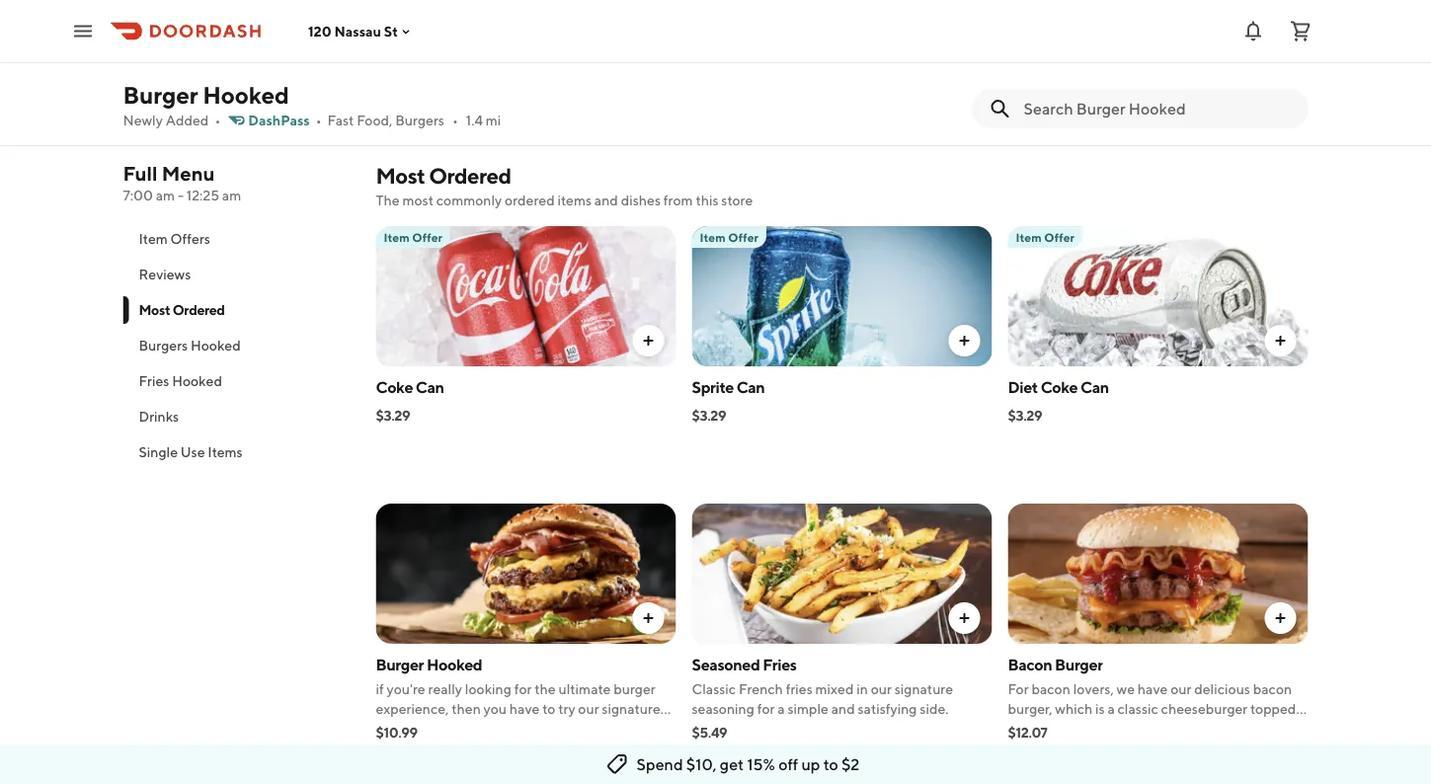 Task type: describe. For each thing, give the bounding box(es) containing it.
item offer for coke
[[384, 230, 443, 244]]

the
[[376, 192, 400, 208]]

diet coke can image
[[1008, 226, 1309, 367]]

3 can from the left
[[1081, 378, 1109, 397]]

1 vertical spatial to
[[824, 755, 839, 774]]

item for sprite
[[700, 230, 726, 244]]

first
[[430, 49, 454, 65]]

up
[[802, 755, 821, 774]]

sprite
[[692, 378, 734, 397]]

delicious
[[1195, 681, 1251, 698]]

15%
[[747, 755, 776, 774]]

coke can
[[376, 378, 444, 397]]

120 nassau st
[[308, 23, 398, 39]]

items
[[558, 192, 592, 208]]

0 items, open order cart image
[[1289, 19, 1313, 43]]

single use items button
[[123, 435, 352, 470]]

burger hooked image
[[376, 504, 676, 644]]

120
[[308, 23, 332, 39]]

1 coke from the left
[[376, 378, 413, 397]]

side.
[[920, 701, 949, 717]]

1.4
[[466, 112, 483, 128]]

sprite can image
[[692, 226, 993, 367]]

1 horizontal spatial bacon
[[1078, 721, 1117, 737]]

food,
[[357, 112, 393, 128]]

7:00
[[123, 187, 153, 204]]

classic
[[692, 681, 736, 698]]

$10.99
[[376, 725, 418, 741]]

burgers inside button
[[139, 337, 188, 354]]

our for burger
[[1171, 681, 1192, 698]]

burger,
[[1008, 701, 1053, 717]]

sprite can
[[692, 378, 765, 397]]

2 am from the left
[[222, 187, 241, 204]]

$2
[[842, 755, 860, 774]]

reviews button
[[123, 257, 352, 292]]

seasoned
[[692, 656, 760, 674]]

can for coke can
[[416, 378, 444, 397]]

fries inside fries hooked button
[[139, 373, 169, 389]]

spend
[[637, 755, 683, 774]]

fries
[[786, 681, 813, 698]]

single
[[139, 444, 178, 460]]

add item to cart image for seasoned fries
[[957, 611, 973, 626]]

burger inside bacon burger for bacon lovers, we have our delicious bacon burger, which is a classic cheeseburger topped with crispy bacon strips.
[[1055, 656, 1103, 674]]

bacon
[[1008, 656, 1053, 674]]

our for fries
[[871, 681, 892, 698]]

add item to cart image for sprite can
[[957, 333, 973, 349]]

items
[[208, 444, 243, 460]]

offer for coke
[[412, 230, 443, 244]]

2 • from the left
[[316, 112, 322, 128]]

add item to cart image for coke can
[[641, 333, 657, 349]]

single use items
[[139, 444, 243, 460]]

$3.29 for diet
[[1008, 408, 1043, 424]]

full menu 7:00 am - 12:25 am
[[123, 162, 241, 204]]

notification bell image
[[1242, 19, 1266, 43]]

spend $10, get 15% off up to $2
[[637, 755, 860, 774]]

nassau
[[334, 23, 381, 39]]

-
[[178, 187, 184, 204]]

mixed
[[816, 681, 854, 698]]

offer for sprite
[[729, 230, 759, 244]]

offer for diet
[[1045, 230, 1075, 244]]

for
[[758, 701, 775, 717]]

ordered for most ordered
[[173, 302, 225, 318]]

which
[[1056, 701, 1093, 717]]

ordered for most ordered the most commonly ordered items and dishes from this store
[[429, 163, 511, 189]]

get
[[720, 755, 744, 774]]

satisfying
[[858, 701, 917, 717]]

be
[[388, 49, 405, 65]]

have
[[1138, 681, 1168, 698]]

mi
[[486, 112, 501, 128]]

from
[[664, 192, 693, 208]]

full
[[123, 162, 158, 185]]

seasoning
[[692, 701, 755, 717]]

off
[[779, 755, 799, 774]]

item for coke
[[384, 230, 410, 244]]

offers
[[170, 231, 210, 247]]

topped
[[1251, 701, 1297, 717]]

newly added •
[[123, 112, 221, 128]]

item offers button
[[123, 221, 352, 257]]

0 horizontal spatial burger
[[123, 81, 198, 109]]

lovers,
[[1074, 681, 1114, 698]]

ordered
[[505, 192, 555, 208]]

most
[[403, 192, 434, 208]]

store
[[722, 192, 753, 208]]



Task type: locate. For each thing, give the bounding box(es) containing it.
0 horizontal spatial offer
[[412, 230, 443, 244]]

item offer for diet
[[1016, 230, 1075, 244]]

1 vertical spatial ordered
[[173, 302, 225, 318]]

1 horizontal spatial can
[[737, 378, 765, 397]]

1 horizontal spatial item offer
[[700, 230, 759, 244]]

seasoned fries classic french fries mixed in our signature seasoning for a simple and satisfying side. $5.49
[[692, 656, 954, 741]]

burgers hooked button
[[123, 328, 352, 364]]

3 item from the left
[[1016, 230, 1042, 244]]

0 horizontal spatial bacon
[[1032, 681, 1071, 698]]

$5.49
[[692, 725, 727, 741]]

0 horizontal spatial fries
[[139, 373, 169, 389]]

$12.07
[[1008, 725, 1048, 741]]

bacon
[[1032, 681, 1071, 698], [1254, 681, 1293, 698], [1078, 721, 1117, 737]]

fries
[[139, 373, 169, 389], [763, 656, 797, 674]]

2 $3.29 from the left
[[692, 408, 726, 424]]

added
[[166, 112, 209, 128]]

bacon burger for bacon lovers, we have our delicious bacon burger, which is a classic cheeseburger topped with crispy bacon strips.
[[1008, 656, 1297, 737]]

am left the -
[[156, 187, 175, 204]]

$3.29 down sprite
[[692, 408, 726, 424]]

item offer for sprite
[[700, 230, 759, 244]]

am right '12:25'
[[222, 187, 241, 204]]

1 vertical spatial burgers
[[139, 337, 188, 354]]

fries hooked
[[139, 373, 222, 389]]

can
[[416, 378, 444, 397], [737, 378, 765, 397], [1081, 378, 1109, 397]]

fries up french
[[763, 656, 797, 674]]

2 horizontal spatial •
[[452, 112, 458, 128]]

120 nassau st button
[[308, 23, 414, 39]]

1 horizontal spatial to
[[824, 755, 839, 774]]

our inside seasoned fries classic french fries mixed in our signature seasoning for a simple and satisfying side. $5.49
[[871, 681, 892, 698]]

1 • from the left
[[215, 112, 221, 128]]

1 am from the left
[[156, 187, 175, 204]]

1 horizontal spatial burger
[[376, 656, 424, 674]]

0 vertical spatial fries
[[139, 373, 169, 389]]

burger up newly added •
[[123, 81, 198, 109]]

a inside bacon burger for bacon lovers, we have our delicious bacon burger, which is a classic cheeseburger topped with crispy bacon strips.
[[1108, 701, 1115, 717]]

burgers
[[395, 112, 445, 128], [139, 337, 188, 354]]

be the first to review
[[388, 49, 512, 65]]

1 horizontal spatial •
[[316, 112, 322, 128]]

bacon burger image
[[1008, 504, 1309, 644]]

most inside most ordered the most commonly ordered items and dishes from this store
[[376, 163, 425, 189]]

french
[[739, 681, 783, 698]]

2 horizontal spatial bacon
[[1254, 681, 1293, 698]]

1 $3.29 from the left
[[376, 408, 410, 424]]

commonly
[[436, 192, 502, 208]]

for
[[1008, 681, 1029, 698]]

fast
[[328, 112, 354, 128]]

12:25
[[187, 187, 219, 204]]

1 a from the left
[[778, 701, 785, 717]]

item offers
[[139, 231, 210, 247]]

crispy
[[1038, 721, 1075, 737]]

1 horizontal spatial burgers
[[395, 112, 445, 128]]

reviews
[[139, 266, 191, 283]]

0 horizontal spatial am
[[156, 187, 175, 204]]

to right first
[[456, 49, 469, 65]]

0 horizontal spatial burger hooked
[[123, 81, 289, 109]]

diet
[[1008, 378, 1038, 397]]

review
[[472, 49, 512, 65]]

a inside seasoned fries classic french fries mixed in our signature seasoning for a simple and satisfying side. $5.49
[[778, 701, 785, 717]]

ordered inside most ordered the most commonly ordered items and dishes from this store
[[429, 163, 511, 189]]

1 vertical spatial add item to cart image
[[641, 611, 657, 626]]

0 vertical spatial burger hooked
[[123, 81, 289, 109]]

dashpass •
[[248, 112, 322, 128]]

0 vertical spatial to
[[456, 49, 469, 65]]

1 horizontal spatial coke
[[1041, 378, 1078, 397]]

fries hooked button
[[123, 364, 352, 399]]

signature
[[895, 681, 954, 698]]

0 horizontal spatial most
[[139, 302, 170, 318]]

burgers right "food,"
[[395, 112, 445, 128]]

item
[[384, 230, 410, 244], [700, 230, 726, 244], [1016, 230, 1042, 244], [139, 231, 168, 247]]

burger up lovers,
[[1055, 656, 1103, 674]]

$3.29 for coke
[[376, 408, 410, 424]]

1 horizontal spatial offer
[[729, 230, 759, 244]]

bacon up topped
[[1254, 681, 1293, 698]]

fries inside seasoned fries classic french fries mixed in our signature seasoning for a simple and satisfying side. $5.49
[[763, 656, 797, 674]]

our right in
[[871, 681, 892, 698]]

our
[[871, 681, 892, 698], [1171, 681, 1192, 698]]

bacon up burger,
[[1032, 681, 1071, 698]]

•
[[215, 112, 221, 128], [316, 112, 322, 128], [452, 112, 458, 128]]

0 horizontal spatial $3.29
[[376, 408, 410, 424]]

1 can from the left
[[416, 378, 444, 397]]

1 offer from the left
[[412, 230, 443, 244]]

1 item from the left
[[384, 230, 410, 244]]

1 horizontal spatial and
[[832, 701, 855, 717]]

4 item from the left
[[139, 231, 168, 247]]

1 horizontal spatial fries
[[763, 656, 797, 674]]

0 vertical spatial most
[[376, 163, 425, 189]]

burgers up fries hooked
[[139, 337, 188, 354]]

a right for
[[778, 701, 785, 717]]

seasoned fries image
[[692, 504, 993, 644]]

in
[[857, 681, 868, 698]]

0 horizontal spatial •
[[215, 112, 221, 128]]

add item to cart image for burger hooked
[[641, 611, 657, 626]]

add item to cart image
[[641, 333, 657, 349], [641, 611, 657, 626]]

0 horizontal spatial item offer
[[384, 230, 443, 244]]

most ordered
[[139, 302, 225, 318]]

$3.29 for sprite
[[692, 408, 726, 424]]

coke can image
[[376, 226, 676, 367]]

our inside bacon burger for bacon lovers, we have our delicious bacon burger, which is a classic cheeseburger topped with crispy bacon strips.
[[1171, 681, 1192, 698]]

• left 1.4 in the left of the page
[[452, 112, 458, 128]]

1 item offer from the left
[[384, 230, 443, 244]]

0 horizontal spatial ordered
[[173, 302, 225, 318]]

our right have
[[1171, 681, 1192, 698]]

item offer
[[384, 230, 443, 244], [700, 230, 759, 244], [1016, 230, 1075, 244]]

1 vertical spatial most
[[139, 302, 170, 318]]

and inside most ordered the most commonly ordered items and dishes from this store
[[595, 192, 618, 208]]

most down reviews on the left top of the page
[[139, 302, 170, 318]]

most up the
[[376, 163, 425, 189]]

hooked
[[203, 81, 289, 109], [191, 337, 241, 354], [172, 373, 222, 389], [427, 656, 482, 674]]

2 horizontal spatial can
[[1081, 378, 1109, 397]]

menu
[[162, 162, 215, 185]]

add item to cart image for bacon burger
[[1273, 611, 1289, 626]]

1 horizontal spatial a
[[1108, 701, 1115, 717]]

burger hooked up $10.99
[[376, 656, 482, 674]]

2 horizontal spatial offer
[[1045, 230, 1075, 244]]

burgers hooked
[[139, 337, 241, 354]]

1 vertical spatial fries
[[763, 656, 797, 674]]

bacon down is
[[1078, 721, 1117, 737]]

st
[[384, 23, 398, 39]]

3 offer from the left
[[1045, 230, 1075, 244]]

3 $3.29 from the left
[[1008, 408, 1043, 424]]

2 item from the left
[[700, 230, 726, 244]]

most
[[376, 163, 425, 189], [139, 302, 170, 318]]

2 coke from the left
[[1041, 378, 1078, 397]]

burger hooked
[[123, 81, 289, 109], [376, 656, 482, 674]]

am
[[156, 187, 175, 204], [222, 187, 241, 204]]

add item to cart image for diet coke can
[[1273, 333, 1289, 349]]

2 offer from the left
[[729, 230, 759, 244]]

2 horizontal spatial $3.29
[[1008, 408, 1043, 424]]

the
[[407, 49, 428, 65]]

this
[[696, 192, 719, 208]]

strips.
[[1120, 721, 1157, 737]]

a
[[778, 701, 785, 717], [1108, 701, 1115, 717]]

0 horizontal spatial a
[[778, 701, 785, 717]]

1 horizontal spatial burger hooked
[[376, 656, 482, 674]]

1 vertical spatial and
[[832, 701, 855, 717]]

ordered up burgers hooked
[[173, 302, 225, 318]]

use
[[181, 444, 205, 460]]

to left $2
[[824, 755, 839, 774]]

1 horizontal spatial most
[[376, 163, 425, 189]]

0 horizontal spatial coke
[[376, 378, 413, 397]]

$10,
[[687, 755, 717, 774]]

$3.29 down diet
[[1008, 408, 1043, 424]]

a right is
[[1108, 701, 1115, 717]]

and right items
[[595, 192, 618, 208]]

2 horizontal spatial item offer
[[1016, 230, 1075, 244]]

1 horizontal spatial $3.29
[[692, 408, 726, 424]]

3 item offer from the left
[[1016, 230, 1075, 244]]

2 a from the left
[[1108, 701, 1115, 717]]

simple
[[788, 701, 829, 717]]

add item to cart image
[[957, 333, 973, 349], [1273, 333, 1289, 349], [957, 611, 973, 626], [1273, 611, 1289, 626]]

0 vertical spatial add item to cart image
[[641, 333, 657, 349]]

most for most ordered
[[139, 302, 170, 318]]

can for sprite can
[[737, 378, 765, 397]]

drinks button
[[123, 399, 352, 435]]

1 add item to cart image from the top
[[641, 333, 657, 349]]

0 horizontal spatial can
[[416, 378, 444, 397]]

0 horizontal spatial burgers
[[139, 337, 188, 354]]

• left fast
[[316, 112, 322, 128]]

2 add item to cart image from the top
[[641, 611, 657, 626]]

item for diet
[[1016, 230, 1042, 244]]

most ordered the most commonly ordered items and dishes from this store
[[376, 163, 753, 208]]

most for most ordered the most commonly ordered items and dishes from this store
[[376, 163, 425, 189]]

1 our from the left
[[871, 681, 892, 698]]

is
[[1096, 701, 1105, 717]]

dishes
[[621, 192, 661, 208]]

offer
[[412, 230, 443, 244], [729, 230, 759, 244], [1045, 230, 1075, 244]]

0 horizontal spatial our
[[871, 681, 892, 698]]

0 vertical spatial and
[[595, 192, 618, 208]]

ordered up commonly
[[429, 163, 511, 189]]

and inside seasoned fries classic french fries mixed in our signature seasoning for a simple and satisfying side. $5.49
[[832, 701, 855, 717]]

cheeseburger
[[1162, 701, 1248, 717]]

0 vertical spatial ordered
[[429, 163, 511, 189]]

newly
[[123, 112, 163, 128]]

and down 'mixed'
[[832, 701, 855, 717]]

• right added on the top left of the page
[[215, 112, 221, 128]]

2 item offer from the left
[[700, 230, 759, 244]]

dashpass
[[248, 112, 310, 128]]

1 horizontal spatial our
[[1171, 681, 1192, 698]]

fries up drinks
[[139, 373, 169, 389]]

item inside button
[[139, 231, 168, 247]]

drinks
[[139, 409, 179, 425]]

0 vertical spatial burgers
[[395, 112, 445, 128]]

0 horizontal spatial to
[[456, 49, 469, 65]]

fast food, burgers • 1.4 mi
[[328, 112, 501, 128]]

to
[[456, 49, 469, 65], [824, 755, 839, 774]]

$3.29 down "coke can" on the left of the page
[[376, 408, 410, 424]]

0 horizontal spatial and
[[595, 192, 618, 208]]

2 horizontal spatial burger
[[1055, 656, 1103, 674]]

$3.29
[[376, 408, 410, 424], [692, 408, 726, 424], [1008, 408, 1043, 424]]

1 horizontal spatial am
[[222, 187, 241, 204]]

1 horizontal spatial ordered
[[429, 163, 511, 189]]

Item Search search field
[[1024, 98, 1293, 120]]

burger up $10.99
[[376, 656, 424, 674]]

we
[[1117, 681, 1135, 698]]

2 can from the left
[[737, 378, 765, 397]]

with
[[1008, 721, 1036, 737]]

2 our from the left
[[1171, 681, 1192, 698]]

diet coke can
[[1008, 378, 1109, 397]]

classic
[[1118, 701, 1159, 717]]

burger hooked up added on the top left of the page
[[123, 81, 289, 109]]

open menu image
[[71, 19, 95, 43]]

3 • from the left
[[452, 112, 458, 128]]

1 vertical spatial burger hooked
[[376, 656, 482, 674]]



Task type: vqa. For each thing, say whether or not it's contained in the screenshot.
"Hooked" in Fries Hooked button
yes



